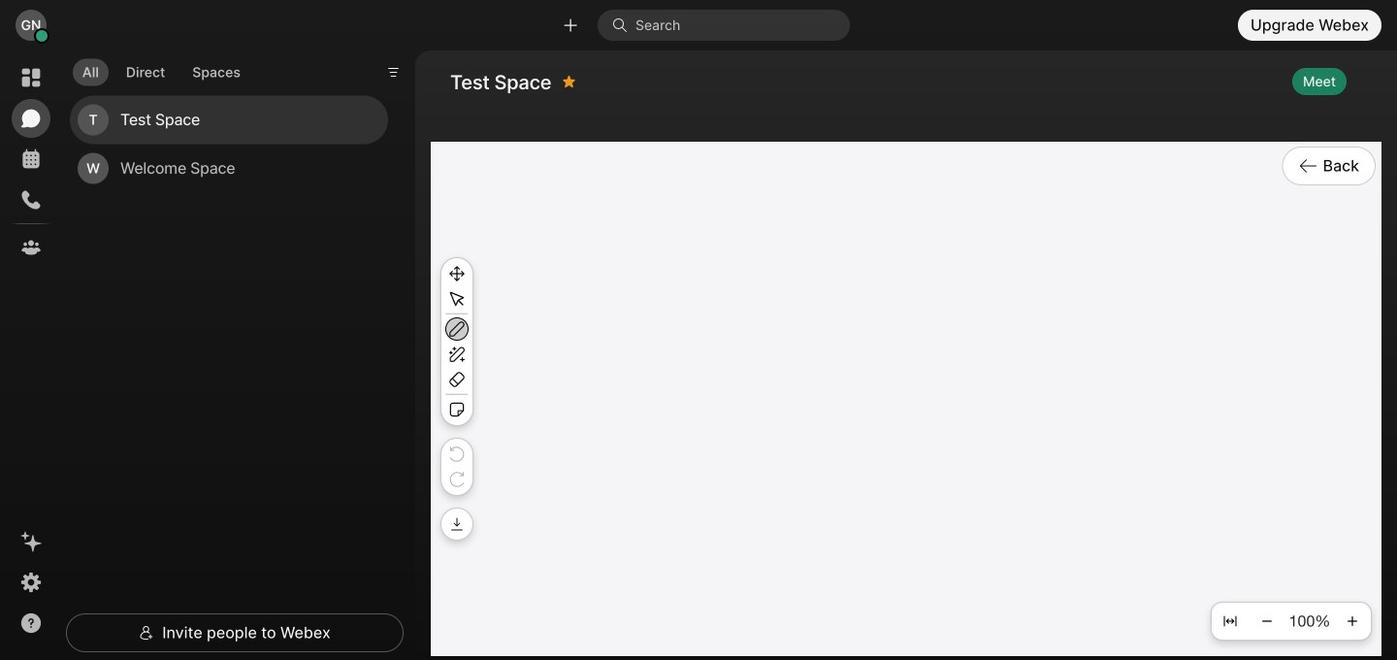 Task type: vqa. For each thing, say whether or not it's contained in the screenshot.
Test Space list item at the top left of page
yes



Task type: describe. For each thing, give the bounding box(es) containing it.
test space list item
[[70, 96, 388, 144]]

webex tab list
[[12, 58, 50, 267]]

welcome space list item
[[70, 144, 388, 193]]



Task type: locate. For each thing, give the bounding box(es) containing it.
navigation
[[0, 50, 62, 660]]

tab list
[[68, 47, 255, 92]]



